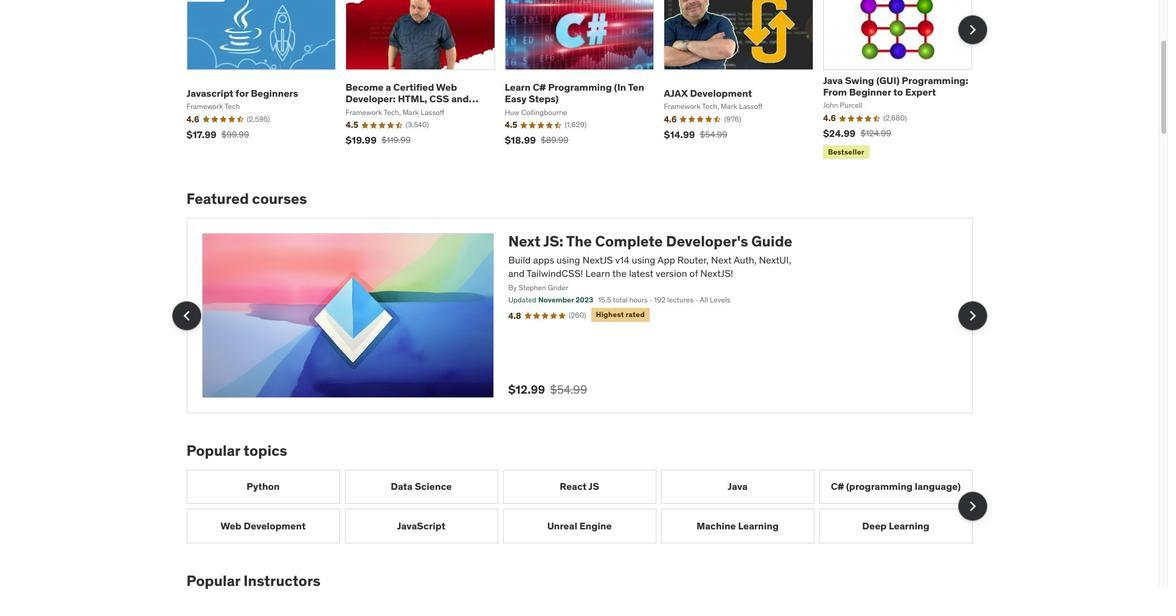 Task type: describe. For each thing, give the bounding box(es) containing it.
tailwindcss!
[[527, 267, 584, 280]]

react js
[[560, 481, 600, 493]]

ajax development
[[664, 87, 753, 99]]

router,
[[678, 254, 709, 266]]

ajax development link
[[664, 87, 753, 99]]

development for web development
[[244, 520, 306, 532]]

2 using from the left
[[632, 254, 656, 266]]

java for java swing (gui) programming: from beginner to expert
[[824, 74, 844, 86]]

become a certified web developer: html, css and javascript link
[[346, 81, 479, 117]]

$12.99
[[509, 382, 546, 397]]

react
[[560, 481, 587, 493]]

2 next image from the top
[[964, 306, 983, 325]]

developer's
[[667, 232, 749, 251]]

previous image
[[177, 306, 196, 325]]

complete
[[596, 232, 663, 251]]

lectures
[[668, 296, 694, 305]]

carousel element for popular topics
[[187, 470, 988, 543]]

featured courses
[[187, 190, 307, 208]]

all
[[700, 296, 709, 305]]

javascript link
[[345, 509, 498, 543]]

become a certified web developer: html, css and javascript
[[346, 81, 469, 117]]

web inside web development link
[[221, 520, 242, 532]]

web development
[[221, 520, 306, 532]]

programming:
[[903, 74, 969, 86]]

version
[[656, 267, 688, 280]]

learn c# programming (in ten easy steps) link
[[505, 81, 645, 105]]

next image for react js
[[964, 497, 983, 516]]

c# inside c# (programming language) link
[[831, 481, 845, 493]]

programming
[[549, 81, 612, 93]]

1 horizontal spatial javascript
[[397, 520, 446, 532]]

ajax
[[664, 87, 688, 99]]

1 horizontal spatial next
[[712, 254, 732, 266]]

python
[[247, 481, 280, 493]]

15.5
[[599, 296, 612, 305]]

(gui)
[[877, 74, 900, 86]]

java swing (gui) programming: from beginner to expert link
[[824, 74, 969, 98]]

highest rated
[[596, 310, 645, 319]]

apps
[[533, 254, 555, 266]]

(in
[[615, 81, 627, 93]]

nextjs!
[[701, 267, 734, 280]]

0 horizontal spatial next
[[509, 232, 541, 251]]

javascript inside become a certified web developer: html, css and javascript
[[346, 104, 394, 117]]

for
[[236, 87, 249, 99]]

language)
[[915, 481, 962, 493]]

learning for deep learning
[[889, 520, 930, 532]]

(programming
[[847, 481, 913, 493]]

grider
[[548, 283, 569, 292]]

developer:
[[346, 93, 396, 105]]

javascript for beginners link
[[187, 87, 298, 99]]

unreal
[[548, 520, 578, 532]]

the
[[567, 232, 592, 251]]

deep
[[863, 520, 887, 532]]

15.5 total hours
[[599, 296, 648, 305]]

by
[[509, 283, 517, 292]]

learning for machine learning
[[739, 520, 779, 532]]

a
[[386, 81, 391, 93]]

beginners
[[251, 87, 298, 99]]

from
[[824, 86, 848, 98]]

c# (programming language)
[[831, 481, 962, 493]]

js:
[[544, 232, 564, 251]]

popular topics
[[187, 441, 287, 460]]

carousel element for featured courses
[[172, 218, 988, 413]]

css
[[430, 93, 450, 105]]

javascript
[[187, 87, 234, 99]]

levels
[[710, 296, 731, 305]]

to
[[894, 86, 904, 98]]

react js link
[[503, 470, 657, 504]]

rated
[[626, 310, 645, 319]]

$12.99 $54.99
[[509, 382, 588, 397]]

app
[[658, 254, 676, 266]]

unreal engine link
[[503, 509, 657, 543]]

guide
[[752, 232, 793, 251]]

deep learning
[[863, 520, 930, 532]]

learn c# programming (in ten easy steps)
[[505, 81, 645, 105]]



Task type: vqa. For each thing, say whether or not it's contained in the screenshot.
Js:
yes



Task type: locate. For each thing, give the bounding box(es) containing it.
november
[[539, 296, 574, 305]]

web down python link
[[221, 520, 242, 532]]

carousel element containing java swing (gui) programming: from beginner to expert
[[187, 0, 988, 162]]

latest
[[629, 267, 654, 280]]

build
[[509, 254, 531, 266]]

c# right easy
[[533, 81, 546, 93]]

c#
[[533, 81, 546, 93], [831, 481, 845, 493]]

web development link
[[187, 509, 340, 543]]

1 vertical spatial java
[[728, 481, 748, 493]]

learn inside learn c# programming (in ten easy steps)
[[505, 81, 531, 93]]

0 vertical spatial next image
[[964, 20, 983, 40]]

next up build
[[509, 232, 541, 251]]

web right certified
[[436, 81, 457, 93]]

updated november 2023
[[509, 296, 594, 305]]

c# left (programming
[[831, 481, 845, 493]]

next image for java swing (gui) programming: from beginner to expert
[[964, 20, 983, 40]]

1 vertical spatial c#
[[831, 481, 845, 493]]

0 horizontal spatial javascript
[[346, 104, 394, 117]]

192 lectures
[[654, 296, 694, 305]]

0 horizontal spatial using
[[557, 254, 581, 266]]

0 vertical spatial next
[[509, 232, 541, 251]]

1 vertical spatial javascript
[[397, 520, 446, 532]]

ten
[[628, 81, 645, 93]]

easy
[[505, 93, 527, 105]]

1 horizontal spatial c#
[[831, 481, 845, 493]]

2 vertical spatial next image
[[964, 497, 983, 516]]

total
[[613, 296, 628, 305]]

2023
[[576, 296, 594, 305]]

0 horizontal spatial web
[[221, 520, 242, 532]]

featured
[[187, 190, 249, 208]]

1 horizontal spatial web
[[436, 81, 457, 93]]

2 vertical spatial carousel element
[[187, 470, 988, 543]]

1 vertical spatial and
[[509, 267, 525, 280]]

0 vertical spatial java
[[824, 74, 844, 86]]

carousel element containing python
[[187, 470, 988, 543]]

development for ajax development
[[691, 87, 753, 99]]

1 vertical spatial development
[[244, 520, 306, 532]]

1 horizontal spatial learning
[[889, 520, 930, 532]]

certified
[[394, 81, 434, 93]]

machine learning link
[[662, 509, 815, 543]]

carousel element
[[187, 0, 988, 162], [172, 218, 988, 413], [187, 470, 988, 543]]

3 next image from the top
[[964, 497, 983, 516]]

v14
[[616, 254, 630, 266]]

java swing (gui) programming: from beginner to expert
[[824, 74, 969, 98]]

0 horizontal spatial java
[[728, 481, 748, 493]]

development right ajax
[[691, 87, 753, 99]]

the
[[613, 267, 627, 280]]

2 learning from the left
[[889, 520, 930, 532]]

python link
[[187, 470, 340, 504]]

0 vertical spatial c#
[[533, 81, 546, 93]]

and right css
[[452, 93, 469, 105]]

development
[[691, 87, 753, 99], [244, 520, 306, 532]]

1 vertical spatial learn
[[586, 267, 611, 280]]

science
[[415, 481, 452, 493]]

using
[[557, 254, 581, 266], [632, 254, 656, 266]]

(260)
[[569, 311, 587, 320]]

1 using from the left
[[557, 254, 581, 266]]

java for java
[[728, 481, 748, 493]]

nextui,
[[760, 254, 792, 266]]

deep learning link
[[820, 509, 973, 543]]

html,
[[398, 93, 428, 105]]

0 horizontal spatial development
[[244, 520, 306, 532]]

0 vertical spatial web
[[436, 81, 457, 93]]

1 horizontal spatial learn
[[586, 267, 611, 280]]

of
[[690, 267, 699, 280]]

swing
[[846, 74, 875, 86]]

stephen
[[519, 283, 546, 292]]

updated
[[509, 296, 537, 305]]

1 horizontal spatial java
[[824, 74, 844, 86]]

data science
[[391, 481, 452, 493]]

c# inside learn c# programming (in ten easy steps)
[[533, 81, 546, 93]]

popular
[[187, 441, 241, 460]]

next up nextjs!
[[712, 254, 732, 266]]

0 vertical spatial and
[[452, 93, 469, 105]]

java left swing
[[824, 74, 844, 86]]

next js: the complete developer's guide build apps using nextjs v14 using app router, next auth, nextui, and tailwindcss! learn the latest version of nextjs! by stephen grider
[[509, 232, 793, 292]]

machine
[[697, 520, 737, 532]]

0 vertical spatial carousel element
[[187, 0, 988, 162]]

next
[[509, 232, 541, 251], [712, 254, 732, 266]]

1 vertical spatial carousel element
[[172, 218, 988, 413]]

hours
[[630, 296, 648, 305]]

development down python link
[[244, 520, 306, 532]]

1 horizontal spatial development
[[691, 87, 753, 99]]

1 next image from the top
[[964, 20, 983, 40]]

auth,
[[734, 254, 757, 266]]

learn
[[505, 81, 531, 93], [586, 267, 611, 280]]

learning right machine
[[739, 520, 779, 532]]

data science link
[[345, 470, 498, 504]]

unreal engine
[[548, 520, 612, 532]]

java
[[824, 74, 844, 86], [728, 481, 748, 493]]

nextjs
[[583, 254, 613, 266]]

1 vertical spatial next
[[712, 254, 732, 266]]

expert
[[906, 86, 937, 98]]

learning inside "link"
[[739, 520, 779, 532]]

java inside java swing (gui) programming: from beginner to expert
[[824, 74, 844, 86]]

0 horizontal spatial and
[[452, 93, 469, 105]]

js
[[589, 481, 600, 493]]

0 vertical spatial development
[[691, 87, 753, 99]]

1 vertical spatial web
[[221, 520, 242, 532]]

javascript for beginners
[[187, 87, 298, 99]]

and inside become a certified web developer: html, css and javascript
[[452, 93, 469, 105]]

engine
[[580, 520, 612, 532]]

1 learning from the left
[[739, 520, 779, 532]]

learn inside next js: the complete developer's guide build apps using nextjs v14 using app router, next auth, nextui, and tailwindcss! learn the latest version of nextjs! by stephen grider
[[586, 267, 611, 280]]

data
[[391, 481, 413, 493]]

topics
[[244, 441, 287, 460]]

web
[[436, 81, 457, 93], [221, 520, 242, 532]]

steps)
[[529, 93, 559, 105]]

javascript down become
[[346, 104, 394, 117]]

0 horizontal spatial learn
[[505, 81, 531, 93]]

using up "latest"
[[632, 254, 656, 266]]

using up the 'tailwindcss!'
[[557, 254, 581, 266]]

java link
[[662, 470, 815, 504]]

0 vertical spatial learn
[[505, 81, 531, 93]]

carousel element containing next js: the complete developer's guide
[[172, 218, 988, 413]]

0 horizontal spatial c#
[[533, 81, 546, 93]]

java up machine learning at the right of the page
[[728, 481, 748, 493]]

javascript
[[346, 104, 394, 117], [397, 520, 446, 532]]

all levels
[[700, 296, 731, 305]]

and inside next js: the complete developer's guide build apps using nextjs v14 using app router, next auth, nextui, and tailwindcss! learn the latest version of nextjs! by stephen grider
[[509, 267, 525, 280]]

192
[[654, 296, 666, 305]]

1 horizontal spatial and
[[509, 267, 525, 280]]

4.8
[[509, 311, 522, 322]]

next image
[[964, 20, 983, 40], [964, 306, 983, 325], [964, 497, 983, 516]]

highest
[[596, 310, 624, 319]]

0 horizontal spatial learning
[[739, 520, 779, 532]]

1 vertical spatial next image
[[964, 306, 983, 325]]

web inside become a certified web developer: html, css and javascript
[[436, 81, 457, 93]]

0 vertical spatial javascript
[[346, 104, 394, 117]]

learning right deep
[[889, 520, 930, 532]]

and
[[452, 93, 469, 105], [509, 267, 525, 280]]

beginner
[[850, 86, 892, 98]]

$54.99
[[550, 382, 588, 397]]

courses
[[252, 190, 307, 208]]

1 horizontal spatial using
[[632, 254, 656, 266]]

javascript down data science link
[[397, 520, 446, 532]]

c# (programming language) link
[[820, 470, 973, 504]]

machine learning
[[697, 520, 779, 532]]

and down build
[[509, 267, 525, 280]]



